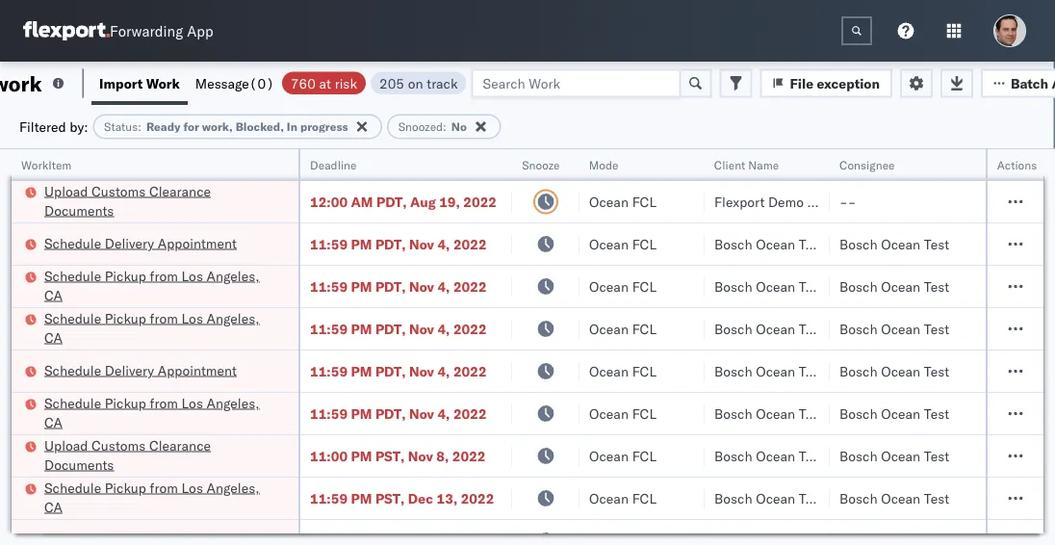 Task type: vqa. For each thing, say whether or not it's contained in the screenshot.


Task type: locate. For each thing, give the bounding box(es) containing it.
los for 3rd schedule pickup from los angeles, ca button from the top of the page
[[182, 394, 203, 411]]

angeles,
[[207, 267, 260, 284], [207, 310, 260, 327], [207, 394, 260, 411], [207, 479, 260, 496]]

pst, left dec
[[376, 490, 405, 507]]

1 : from the left
[[138, 119, 142, 134]]

flexport. image
[[23, 21, 110, 40]]

pst,
[[376, 447, 405, 464], [376, 490, 405, 507]]

:
[[138, 119, 142, 134], [443, 119, 447, 134]]

2 upload customs clearance documents link from the top
[[44, 436, 274, 474]]

1 from from the top
[[150, 267, 178, 284]]

4 11:59 pm pdt, nov 4, 2022 from the top
[[310, 363, 487, 380]]

2 schedule delivery appointment from the top
[[44, 362, 237, 379]]

0 vertical spatial upload customs clearance documents link
[[44, 182, 274, 220]]

0 vertical spatial schedule delivery appointment link
[[44, 234, 237, 253]]

forwarding
[[110, 22, 183, 40]]

risk
[[335, 75, 357, 92]]

aug
[[410, 193, 436, 210]]

2 documents from the top
[[44, 456, 114, 473]]

file exception button
[[761, 69, 893, 98], [761, 69, 893, 98]]

delivery
[[105, 235, 154, 251], [105, 362, 154, 379]]

7 pm from the top
[[351, 490, 372, 507]]

1 schedule delivery appointment from the top
[[44, 235, 237, 251]]

pst, for dec
[[376, 490, 405, 507]]

3 11:59 pm pdt, nov 4, 2022 from the top
[[310, 320, 487, 337]]

0 vertical spatial schedule delivery appointment
[[44, 235, 237, 251]]

fcl for first schedule pickup from los angeles, ca button from the bottom's schedule pickup from los angeles, ca link
[[633, 490, 657, 507]]

pdt,
[[377, 193, 407, 210], [376, 236, 406, 252], [376, 278, 406, 295], [376, 320, 406, 337], [376, 363, 406, 380], [376, 405, 406, 422]]

4 angeles, from the top
[[207, 479, 260, 496]]

fcl for schedule delivery appointment link related to first schedule delivery appointment button from the bottom of the page
[[633, 363, 657, 380]]

snoozed : no
[[399, 119, 467, 134]]

los
[[182, 267, 203, 284], [182, 310, 203, 327], [182, 394, 203, 411], [182, 479, 203, 496]]

ocean fcl
[[590, 193, 657, 210], [590, 236, 657, 252], [590, 278, 657, 295], [590, 320, 657, 337], [590, 363, 657, 380], [590, 405, 657, 422], [590, 447, 657, 464], [590, 490, 657, 507]]

pdt, for first schedule delivery appointment button from the bottom of the page
[[376, 363, 406, 380]]

0 vertical spatial upload customs clearance documents
[[44, 183, 211, 219]]

blocked,
[[236, 119, 284, 134]]

3 los from the top
[[182, 394, 203, 411]]

resize handle column header for client name button
[[807, 149, 830, 545]]

bosch ocean test
[[715, 236, 825, 252], [840, 236, 950, 252], [715, 278, 825, 295], [840, 278, 950, 295], [715, 320, 825, 337], [840, 320, 950, 337], [715, 363, 825, 380], [840, 363, 950, 380], [715, 405, 825, 422], [840, 405, 950, 422], [715, 447, 825, 464], [840, 447, 950, 464], [715, 490, 825, 507], [840, 490, 950, 507]]

1 vertical spatial schedule delivery appointment button
[[44, 361, 237, 382]]

schedule for 3rd schedule pickup from los angeles, ca button from the top of the page
[[44, 394, 101, 411]]

pickup
[[105, 267, 146, 284], [105, 310, 146, 327], [105, 394, 146, 411], [105, 479, 146, 496]]

760
[[291, 75, 316, 92]]

8 ocean fcl from the top
[[590, 490, 657, 507]]

4,
[[438, 236, 450, 252], [438, 278, 450, 295], [438, 320, 450, 337], [438, 363, 450, 380], [438, 405, 450, 422]]

0 vertical spatial pst,
[[376, 447, 405, 464]]

ocean
[[590, 193, 629, 210], [590, 236, 629, 252], [756, 236, 796, 252], [882, 236, 921, 252], [590, 278, 629, 295], [756, 278, 796, 295], [882, 278, 921, 295], [590, 320, 629, 337], [756, 320, 796, 337], [882, 320, 921, 337], [590, 363, 629, 380], [756, 363, 796, 380], [882, 363, 921, 380], [590, 405, 629, 422], [756, 405, 796, 422], [882, 405, 921, 422], [590, 447, 629, 464], [756, 447, 796, 464], [882, 447, 921, 464], [590, 490, 629, 507], [756, 490, 796, 507], [882, 490, 921, 507]]

5 resize handle column header from the left
[[807, 149, 830, 545]]

2 schedule pickup from los angeles, ca button from the top
[[44, 309, 274, 349]]

1 vertical spatial upload customs clearance documents
[[44, 437, 211, 473]]

0 vertical spatial customs
[[92, 183, 146, 199]]

1 vertical spatial delivery
[[105, 362, 154, 379]]

2 upload customs clearance documents button from the top
[[44, 436, 274, 476]]

0 vertical spatial upload
[[44, 183, 88, 199]]

upload customs clearance documents
[[44, 183, 211, 219], [44, 437, 211, 473]]

0 horizontal spatial :
[[138, 119, 142, 134]]

customs
[[92, 183, 146, 199], [92, 437, 146, 454]]

3 fcl from the top
[[633, 278, 657, 295]]

1 schedule from the top
[[44, 235, 101, 251]]

2 schedule delivery appointment link from the top
[[44, 361, 237, 380]]

am
[[351, 193, 373, 210]]

5 ocean fcl from the top
[[590, 363, 657, 380]]

nov for 4th schedule pickup from los angeles, ca button from the bottom of the page
[[409, 278, 434, 295]]

snooze
[[522, 157, 560, 172]]

consignee
[[840, 157, 895, 172], [808, 193, 873, 210]]

4, for first schedule delivery appointment button from the bottom of the page
[[438, 363, 450, 380]]

1 vertical spatial documents
[[44, 456, 114, 473]]

2 from from the top
[[150, 310, 178, 327]]

2022
[[464, 193, 497, 210], [454, 236, 487, 252], [454, 278, 487, 295], [454, 320, 487, 337], [454, 363, 487, 380], [454, 405, 487, 422], [453, 447, 486, 464], [461, 490, 495, 507]]

0 vertical spatial consignee
[[840, 157, 895, 172]]

2 pm from the top
[[351, 278, 372, 295]]

client name button
[[705, 153, 811, 172]]

11:00
[[310, 447, 348, 464]]

2 angeles, from the top
[[207, 310, 260, 327]]

1 vertical spatial clearance
[[149, 437, 211, 454]]

11:59 pm pdt, nov 4, 2022 for first schedule delivery appointment button from the bottom of the page
[[310, 363, 487, 380]]

upload customs clearance documents link
[[44, 182, 274, 220], [44, 436, 274, 474]]

2 upload customs clearance documents from the top
[[44, 437, 211, 473]]

5 11:59 from the top
[[310, 405, 348, 422]]

nov
[[409, 236, 434, 252], [409, 278, 434, 295], [409, 320, 434, 337], [409, 363, 434, 380], [409, 405, 434, 422], [408, 447, 433, 464]]

11:59 pm pdt, nov 4, 2022 for 2nd schedule pickup from los angeles, ca button
[[310, 320, 487, 337]]

5 fcl from the top
[[633, 363, 657, 380]]

2022 for first schedule pickup from los angeles, ca button from the bottom
[[461, 490, 495, 507]]

delivery for 2nd schedule delivery appointment button from the bottom of the page
[[105, 235, 154, 251]]

clearance for 12:00 am pdt, aug 19, 2022
[[149, 183, 211, 199]]

5 schedule from the top
[[44, 394, 101, 411]]

1 vertical spatial upload
[[44, 437, 88, 454]]

Search Work text field
[[472, 69, 682, 98]]

2 schedule from the top
[[44, 267, 101, 284]]

resize handle column header for deadline button
[[489, 149, 512, 545]]

1 ca from the top
[[44, 287, 63, 303]]

4 resize handle column header from the left
[[682, 149, 705, 545]]

status : ready for work, blocked, in progress
[[104, 119, 348, 134]]

None text field
[[842, 16, 873, 45]]

2 : from the left
[[443, 119, 447, 134]]

2 4, from the top
[[438, 278, 450, 295]]

2 ocean fcl from the top
[[590, 236, 657, 252]]

7 fcl from the top
[[633, 447, 657, 464]]

ocean fcl for schedule pickup from los angeles, ca link related to 3rd schedule pickup from los angeles, ca button from the top of the page
[[590, 405, 657, 422]]

2 appointment from the top
[[158, 362, 237, 379]]

: for snoozed
[[443, 119, 447, 134]]

1 los from the top
[[182, 267, 203, 284]]

11:00 pm pst, nov 8, 2022
[[310, 447, 486, 464]]

2 schedule pickup from los angeles, ca from the top
[[44, 310, 260, 346]]

upload customs clearance documents button
[[44, 182, 274, 222], [44, 436, 274, 476]]

3 resize handle column header from the left
[[557, 149, 580, 545]]

6 ocean fcl from the top
[[590, 405, 657, 422]]

5 4, from the top
[[438, 405, 450, 422]]

mode
[[590, 157, 619, 172]]

consignee up --
[[840, 157, 895, 172]]

import work
[[99, 75, 180, 92]]

2 los from the top
[[182, 310, 203, 327]]

0 vertical spatial delivery
[[105, 235, 154, 251]]

4 from from the top
[[150, 479, 178, 496]]

2 clearance from the top
[[149, 437, 211, 454]]

3 4, from the top
[[438, 320, 450, 337]]

1 vertical spatial upload customs clearance documents link
[[44, 436, 274, 474]]

resize handle column header
[[276, 149, 299, 545], [489, 149, 512, 545], [557, 149, 580, 545], [682, 149, 705, 545], [807, 149, 830, 545], [1000, 149, 1023, 545], [1021, 149, 1044, 545]]

customs for 12:00 am pdt, aug 19, 2022
[[92, 183, 146, 199]]

schedule for 2nd schedule pickup from los angeles, ca button
[[44, 310, 101, 327]]

1 fcl from the top
[[633, 193, 657, 210]]

2 ca from the top
[[44, 329, 63, 346]]

12:00
[[310, 193, 348, 210]]

pm for schedule pickup from los angeles, ca link corresponding to 2nd schedule pickup from los angeles, ca button
[[351, 320, 372, 337]]

3 ca from the top
[[44, 414, 63, 431]]

schedule delivery appointment link for first schedule delivery appointment button from the bottom of the page
[[44, 361, 237, 380]]

4, for 4th schedule pickup from los angeles, ca button from the bottom of the page
[[438, 278, 450, 295]]

0 vertical spatial documents
[[44, 202, 114, 219]]

1 pst, from the top
[[376, 447, 405, 464]]

client name
[[715, 157, 780, 172]]

1 customs from the top
[[92, 183, 146, 199]]

pst, up the 11:59 pm pst, dec 13, 2022
[[376, 447, 405, 464]]

consignee right the demo
[[808, 193, 873, 210]]

schedule pickup from los angeles, ca button
[[44, 266, 274, 307], [44, 309, 274, 349], [44, 394, 274, 434], [44, 478, 274, 519]]

11:59
[[310, 236, 348, 252], [310, 278, 348, 295], [310, 320, 348, 337], [310, 363, 348, 380], [310, 405, 348, 422], [310, 490, 348, 507]]

6 schedule from the top
[[44, 479, 101, 496]]

schedule delivery appointment link
[[44, 234, 237, 253], [44, 361, 237, 380]]

7 ocean fcl from the top
[[590, 447, 657, 464]]

schedule for first schedule delivery appointment button from the bottom of the page
[[44, 362, 101, 379]]

schedule delivery appointment
[[44, 235, 237, 251], [44, 362, 237, 379]]

schedule for 4th schedule pickup from los angeles, ca button from the bottom of the page
[[44, 267, 101, 284]]

1 vertical spatial schedule delivery appointment
[[44, 362, 237, 379]]

1 vertical spatial upload customs clearance documents button
[[44, 436, 274, 476]]

4, for 2nd schedule pickup from los angeles, ca button
[[438, 320, 450, 337]]

workitem
[[21, 157, 72, 172]]

for
[[183, 119, 199, 134]]

1 11:59 pm pdt, nov 4, 2022 from the top
[[310, 236, 487, 252]]

resize handle column header for the workitem button
[[276, 149, 299, 545]]

1 schedule pickup from los angeles, ca link from the top
[[44, 266, 274, 305]]

0 vertical spatial appointment
[[158, 235, 237, 251]]

1 clearance from the top
[[149, 183, 211, 199]]

schedule pickup from los angeles, ca
[[44, 267, 260, 303], [44, 310, 260, 346], [44, 394, 260, 431], [44, 479, 260, 515]]

0 vertical spatial clearance
[[149, 183, 211, 199]]

appointment
[[158, 235, 237, 251], [158, 362, 237, 379]]

3 schedule pickup from los angeles, ca link from the top
[[44, 394, 274, 432]]

test
[[799, 236, 825, 252], [925, 236, 950, 252], [799, 278, 825, 295], [925, 278, 950, 295], [799, 320, 825, 337], [925, 320, 950, 337], [799, 363, 825, 380], [925, 363, 950, 380], [799, 405, 825, 422], [925, 405, 950, 422], [799, 447, 825, 464], [925, 447, 950, 464], [799, 490, 825, 507], [925, 490, 950, 507]]

-
[[840, 193, 848, 210], [848, 193, 857, 210]]

1 ocean fcl from the top
[[590, 193, 657, 210]]

resize handle column header for consignee "button"
[[1000, 149, 1023, 545]]

app
[[187, 22, 214, 40]]

6 pm from the top
[[351, 447, 372, 464]]

1 appointment from the top
[[158, 235, 237, 251]]

2 resize handle column header from the left
[[489, 149, 512, 545]]

ca
[[44, 287, 63, 303], [44, 329, 63, 346], [44, 414, 63, 431], [44, 499, 63, 515]]

1 horizontal spatial :
[[443, 119, 447, 134]]

8 fcl from the top
[[633, 490, 657, 507]]

schedule delivery appointment button
[[44, 234, 237, 255], [44, 361, 237, 382]]

1 vertical spatial schedule delivery appointment link
[[44, 361, 237, 380]]

documents
[[44, 202, 114, 219], [44, 456, 114, 473]]

fcl for schedule pickup from los angeles, ca link for 4th schedule pickup from los angeles, ca button from the bottom of the page
[[633, 278, 657, 295]]

1 delivery from the top
[[105, 235, 154, 251]]

4 fcl from the top
[[633, 320, 657, 337]]

2 pst, from the top
[[376, 490, 405, 507]]

4 pm from the top
[[351, 363, 372, 380]]

pm
[[351, 236, 372, 252], [351, 278, 372, 295], [351, 320, 372, 337], [351, 363, 372, 380], [351, 405, 372, 422], [351, 447, 372, 464], [351, 490, 372, 507]]

flexport
[[715, 193, 765, 210]]

fcl
[[633, 193, 657, 210], [633, 236, 657, 252], [633, 278, 657, 295], [633, 320, 657, 337], [633, 363, 657, 380], [633, 405, 657, 422], [633, 447, 657, 464], [633, 490, 657, 507]]

4 4, from the top
[[438, 363, 450, 380]]

pm for "upload customs clearance documents" link related to 11:00
[[351, 447, 372, 464]]

schedule pickup from los angeles, ca link for 4th schedule pickup from los angeles, ca button from the bottom of the page
[[44, 266, 274, 305]]

fcl for 12:00's "upload customs clearance documents" link
[[633, 193, 657, 210]]

0 vertical spatial upload customs clearance documents button
[[44, 182, 274, 222]]

flexport demo consignee
[[715, 193, 873, 210]]

11:59 pm pdt, nov 4, 2022
[[310, 236, 487, 252], [310, 278, 487, 295], [310, 320, 487, 337], [310, 363, 487, 380], [310, 405, 487, 422]]

4 ocean fcl from the top
[[590, 320, 657, 337]]

2 schedule delivery appointment button from the top
[[44, 361, 237, 382]]

(0)
[[249, 75, 274, 92]]

upload customs clearance documents link for 11:00
[[44, 436, 274, 474]]

0 vertical spatial schedule delivery appointment button
[[44, 234, 237, 255]]

4 schedule from the top
[[44, 362, 101, 379]]

from for schedule pickup from los angeles, ca link corresponding to 2nd schedule pickup from los angeles, ca button
[[150, 310, 178, 327]]

2022 for first schedule delivery appointment button from the bottom of the page
[[454, 363, 487, 380]]

schedule for 2nd schedule delivery appointment button from the bottom of the page
[[44, 235, 101, 251]]

2 - from the left
[[848, 193, 857, 210]]

1 upload customs clearance documents button from the top
[[44, 182, 274, 222]]

delivery for first schedule delivery appointment button from the bottom of the page
[[105, 362, 154, 379]]

los for 4th schedule pickup from los angeles, ca button from the bottom of the page
[[182, 267, 203, 284]]

: left no
[[443, 119, 447, 134]]

1 schedule pickup from los angeles, ca button from the top
[[44, 266, 274, 307]]

work,
[[202, 119, 233, 134]]

1 upload from the top
[[44, 183, 88, 199]]

from for schedule pickup from los angeles, ca link related to 3rd schedule pickup from los angeles, ca button from the top of the page
[[150, 394, 178, 411]]

1 upload customs clearance documents from the top
[[44, 183, 211, 219]]

2022 for upload customs clearance documents "button" corresponding to 12:00 am pdt, aug 19, 2022
[[464, 193, 497, 210]]

1 resize handle column header from the left
[[276, 149, 299, 545]]

3 from from the top
[[150, 394, 178, 411]]

1 vertical spatial pst,
[[376, 490, 405, 507]]

filtered by:
[[19, 118, 88, 135]]

ocean fcl for 12:00's "upload customs clearance documents" link
[[590, 193, 657, 210]]

upload customs clearance documents for 11:00 pm pst, nov 8, 2022
[[44, 437, 211, 473]]

4 los from the top
[[182, 479, 203, 496]]

1 vertical spatial customs
[[92, 437, 146, 454]]

3 ocean fcl from the top
[[590, 278, 657, 295]]

6 resize handle column header from the left
[[1000, 149, 1023, 545]]

: left ready
[[138, 119, 142, 134]]

2 schedule pickup from los angeles, ca link from the top
[[44, 309, 274, 347]]

4 ca from the top
[[44, 499, 63, 515]]

from
[[150, 267, 178, 284], [150, 310, 178, 327], [150, 394, 178, 411], [150, 479, 178, 496]]

2 delivery from the top
[[105, 362, 154, 379]]

ca for 3rd schedule pickup from los angeles, ca button from the top of the page
[[44, 414, 63, 431]]

1 vertical spatial appointment
[[158, 362, 237, 379]]

3 schedule from the top
[[44, 310, 101, 327]]

3 pickup from the top
[[105, 394, 146, 411]]

appointment for schedule delivery appointment link related to first schedule delivery appointment button from the bottom of the page
[[158, 362, 237, 379]]

3 pm from the top
[[351, 320, 372, 337]]

clearance
[[149, 183, 211, 199], [149, 437, 211, 454]]



Task type: describe. For each thing, give the bounding box(es) containing it.
filtered
[[19, 118, 66, 135]]

import
[[99, 75, 143, 92]]

fcl for "upload customs clearance documents" link related to 11:00
[[633, 447, 657, 464]]

ocean fcl for "upload customs clearance documents" link related to 11:00
[[590, 447, 657, 464]]

ocean fcl for schedule delivery appointment link related to first schedule delivery appointment button from the bottom of the page
[[590, 363, 657, 380]]

1 vertical spatial consignee
[[808, 193, 873, 210]]

upload customs clearance documents link for 12:00
[[44, 182, 274, 220]]

resize handle column header for mode button
[[682, 149, 705, 545]]

import work button
[[92, 62, 188, 105]]

4 11:59 from the top
[[310, 363, 348, 380]]

by:
[[70, 118, 88, 135]]

forwarding app link
[[23, 21, 214, 40]]

nov for 11:00 pm pst, nov 8, 2022's upload customs clearance documents "button"
[[408, 447, 433, 464]]

1 schedule pickup from los angeles, ca from the top
[[44, 267, 260, 303]]

appointment for 2nd schedule delivery appointment button from the bottom of the page's schedule delivery appointment link
[[158, 235, 237, 251]]

batch
[[1011, 75, 1049, 92]]

upload customs clearance documents button for 11:00 pm pst, nov 8, 2022
[[44, 436, 274, 476]]

schedule pickup from los angeles, ca link for 2nd schedule pickup from los angeles, ca button
[[44, 309, 274, 347]]

batch a button
[[981, 69, 1056, 98]]

8,
[[437, 447, 449, 464]]

flex 
[[1033, 157, 1056, 172]]

name
[[749, 157, 780, 172]]

pm for schedule pickup from los angeles, ca link for 4th schedule pickup from los angeles, ca button from the bottom of the page
[[351, 278, 372, 295]]

mode button
[[580, 153, 686, 172]]

at
[[319, 75, 331, 92]]

schedule delivery appointment link for 2nd schedule delivery appointment button from the bottom of the page
[[44, 234, 237, 253]]

4 pickup from the top
[[105, 479, 146, 496]]

pdt, for upload customs clearance documents "button" corresponding to 12:00 am pdt, aug 19, 2022
[[377, 193, 407, 210]]

fcl for schedule pickup from los angeles, ca link corresponding to 2nd schedule pickup from los angeles, ca button
[[633, 320, 657, 337]]

1 4, from the top
[[438, 236, 450, 252]]

schedule delivery appointment for schedule delivery appointment link related to first schedule delivery appointment button from the bottom of the page
[[44, 362, 237, 379]]

ready
[[146, 119, 181, 134]]

deadline
[[310, 157, 357, 172]]

from for schedule pickup from los angeles, ca link for 4th schedule pickup from los angeles, ca button from the bottom of the page
[[150, 267, 178, 284]]

batch a
[[1011, 75, 1056, 92]]

nov for 2nd schedule pickup from los angeles, ca button
[[409, 320, 434, 337]]

in
[[287, 119, 298, 134]]

deadline button
[[301, 153, 493, 172]]

2 pickup from the top
[[105, 310, 146, 327]]

ocean fcl for schedule pickup from los angeles, ca link corresponding to 2nd schedule pickup from los angeles, ca button
[[590, 320, 657, 337]]

message (0)
[[195, 75, 274, 92]]

2022 for 3rd schedule pickup from los angeles, ca button from the top of the page
[[454, 405, 487, 422]]

schedule for first schedule pickup from los angeles, ca button from the bottom
[[44, 479, 101, 496]]

exception
[[817, 75, 880, 92]]

11:59 pm pst, dec 13, 2022
[[310, 490, 495, 507]]

1 pickup from the top
[[105, 267, 146, 284]]

6 11:59 from the top
[[310, 490, 348, 507]]

1 11:59 from the top
[[310, 236, 348, 252]]

workitem button
[[12, 153, 279, 172]]

2 11:59 from the top
[[310, 278, 348, 295]]

documents for 11:00 pm pst, nov 8, 2022
[[44, 456, 114, 473]]

actions
[[998, 157, 1038, 172]]

no
[[452, 119, 467, 134]]

1 pm from the top
[[351, 236, 372, 252]]

pm for first schedule pickup from los angeles, ca button from the bottom's schedule pickup from los angeles, ca link
[[351, 490, 372, 507]]

schedule delivery appointment for 2nd schedule delivery appointment button from the bottom of the page's schedule delivery appointment link
[[44, 235, 237, 251]]

demo
[[769, 193, 804, 210]]

--
[[840, 193, 857, 210]]

2022 for 4th schedule pickup from los angeles, ca button from the bottom of the page
[[454, 278, 487, 295]]

pm for schedule pickup from los angeles, ca link related to 3rd schedule pickup from los angeles, ca button from the top of the page
[[351, 405, 372, 422]]

message
[[195, 75, 249, 92]]

pm for schedule delivery appointment link related to first schedule delivery appointment button from the bottom of the page
[[351, 363, 372, 380]]

flex button
[[1023, 153, 1056, 172]]

consignee inside "button"
[[840, 157, 895, 172]]

los for first schedule pickup from los angeles, ca button from the bottom
[[182, 479, 203, 496]]

ocean fcl for schedule pickup from los angeles, ca link for 4th schedule pickup from los angeles, ca button from the bottom of the page
[[590, 278, 657, 295]]

snoozed
[[399, 119, 443, 134]]

nov for first schedule delivery appointment button from the bottom of the page
[[409, 363, 434, 380]]

file
[[790, 75, 814, 92]]

ocean fcl for first schedule pickup from los angeles, ca button from the bottom's schedule pickup from los angeles, ca link
[[590, 490, 657, 507]]

documents for 12:00 am pdt, aug 19, 2022
[[44, 202, 114, 219]]

: for status
[[138, 119, 142, 134]]

status
[[104, 119, 138, 134]]

work
[[146, 75, 180, 92]]

205
[[380, 75, 405, 92]]

dec
[[408, 490, 434, 507]]

1 angeles, from the top
[[207, 267, 260, 284]]

consignee button
[[830, 153, 1004, 172]]

760 at risk
[[291, 75, 357, 92]]

2 fcl from the top
[[633, 236, 657, 252]]

13,
[[437, 490, 458, 507]]

client
[[715, 157, 746, 172]]

pdt, for 4th schedule pickup from los angeles, ca button from the bottom of the page
[[376, 278, 406, 295]]

4, for 3rd schedule pickup from los angeles, ca button from the top of the page
[[438, 405, 450, 422]]

upload customs clearance documents for 12:00 am pdt, aug 19, 2022
[[44, 183, 211, 219]]

schedule pickup from los angeles, ca link for 3rd schedule pickup from los angeles, ca button from the top of the page
[[44, 394, 274, 432]]

from for first schedule pickup from los angeles, ca button from the bottom's schedule pickup from los angeles, ca link
[[150, 479, 178, 496]]

progress
[[300, 119, 348, 134]]

track
[[427, 75, 458, 92]]

ca for 2nd schedule pickup from los angeles, ca button
[[44, 329, 63, 346]]

pdt, for 2nd schedule pickup from los angeles, ca button
[[376, 320, 406, 337]]

upload customs clearance documents button for 12:00 am pdt, aug 19, 2022
[[44, 182, 274, 222]]

nov for 3rd schedule pickup from los angeles, ca button from the top of the page
[[409, 405, 434, 422]]

12:00 am pdt, aug 19, 2022
[[310, 193, 497, 210]]

flex
[[1033, 157, 1054, 172]]

ca for 4th schedule pickup from los angeles, ca button from the bottom of the page
[[44, 287, 63, 303]]

schedule pickup from los angeles, ca link for first schedule pickup from los angeles, ca button from the bottom
[[44, 478, 274, 517]]

upload for 11:00 pm pst, nov 8, 2022
[[44, 437, 88, 454]]

clearance for 11:00 pm pst, nov 8, 2022
[[149, 437, 211, 454]]

pst, for nov
[[376, 447, 405, 464]]

pdt, for 3rd schedule pickup from los angeles, ca button from the top of the page
[[376, 405, 406, 422]]

forwarding app
[[110, 22, 214, 40]]

205 on track
[[380, 75, 458, 92]]

1 schedule delivery appointment button from the top
[[44, 234, 237, 255]]

customs for 11:00 pm pst, nov 8, 2022
[[92, 437, 146, 454]]

file exception
[[790, 75, 880, 92]]

on
[[408, 75, 423, 92]]

11:59 pm pdt, nov 4, 2022 for 3rd schedule pickup from los angeles, ca button from the top of the page
[[310, 405, 487, 422]]

1 - from the left
[[840, 193, 848, 210]]

3 11:59 from the top
[[310, 320, 348, 337]]

ca for first schedule pickup from los angeles, ca button from the bottom
[[44, 499, 63, 515]]

11:59 pm pdt, nov 4, 2022 for 4th schedule pickup from los angeles, ca button from the bottom of the page
[[310, 278, 487, 295]]

4 schedule pickup from los angeles, ca from the top
[[44, 479, 260, 515]]

7 resize handle column header from the left
[[1021, 149, 1044, 545]]

a
[[1053, 75, 1056, 92]]

3 schedule pickup from los angeles, ca from the top
[[44, 394, 260, 431]]

2022 for 2nd schedule pickup from los angeles, ca button
[[454, 320, 487, 337]]

3 angeles, from the top
[[207, 394, 260, 411]]

4 schedule pickup from los angeles, ca button from the top
[[44, 478, 274, 519]]

fcl for schedule pickup from los angeles, ca link related to 3rd schedule pickup from los angeles, ca button from the top of the page
[[633, 405, 657, 422]]

los for 2nd schedule pickup from los angeles, ca button
[[182, 310, 203, 327]]

3 schedule pickup from los angeles, ca button from the top
[[44, 394, 274, 434]]

upload for 12:00 am pdt, aug 19, 2022
[[44, 183, 88, 199]]

2022 for 11:00 pm pst, nov 8, 2022's upload customs clearance documents "button"
[[453, 447, 486, 464]]

19,
[[439, 193, 460, 210]]



